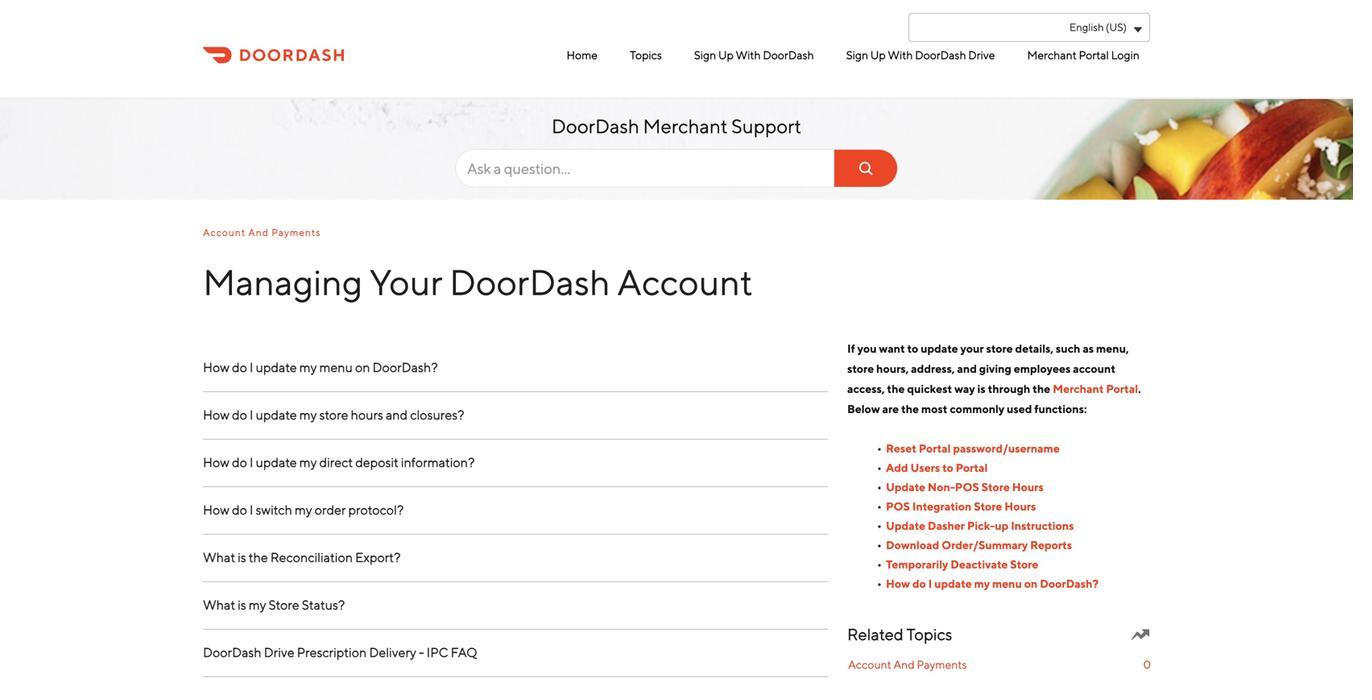 Task type: describe. For each thing, give the bounding box(es) containing it.
store inside what is my store status? 'link'
[[269, 597, 299, 612]]

text default image
[[1131, 625, 1150, 644]]

portal for merchant portal login
[[1079, 48, 1109, 62]]

reset portal password/username link
[[886, 442, 1060, 455]]

how do i switch my order protocol? link
[[203, 500, 828, 519]]

managing your doordash account
[[203, 261, 753, 303]]

my inside reset portal password/username add users to portal update non-pos store hours pos integration store hours update dasher pick-up instructions download order/summary reports temporarily deactivate store how do i update my menu on doordash?
[[974, 577, 990, 590]]

merchant help home image
[[203, 45, 344, 65]]

how for how do i update my store hours and closures?
[[203, 407, 230, 422]]

managing
[[203, 261, 363, 303]]

deactivate
[[951, 558, 1008, 571]]

hours
[[351, 407, 383, 422]]

add users to portal link
[[886, 461, 988, 474]]

my for direct
[[299, 455, 317, 470]]

update non-pos store hours link
[[886, 480, 1044, 494]]

the down employees at the right of page
[[1033, 382, 1051, 395]]

what is my store status?
[[203, 597, 345, 612]]

i for how do i switch my order protocol?
[[250, 502, 253, 517]]

store down the reports
[[1010, 558, 1039, 571]]

. below are the most commonly used functions:
[[847, 382, 1141, 415]]

if you want to update your store details, such as menu, store hours, address, and giving employees account access, the quickest way is through the
[[847, 342, 1129, 395]]

0 vertical spatial how do i update my menu on doordash? link
[[203, 357, 828, 377]]

related
[[847, 625, 904, 644]]

how inside reset portal password/username add users to portal update non-pos store hours pos integration store hours update dasher pick-up instructions download order/summary reports temporarily deactivate store how do i update my menu on doordash?
[[886, 577, 910, 590]]

how for how do i update my menu on doordash?
[[203, 360, 230, 375]]

merchant portal link
[[1053, 382, 1138, 395]]

below
[[847, 402, 880, 415]]

switch
[[256, 502, 292, 517]]

home
[[567, 48, 598, 62]]

portal for merchant portal
[[1106, 382, 1138, 395]]

with for sign up with doordash
[[736, 48, 761, 62]]

menu inside reset portal password/username add users to portal update non-pos store hours pos integration store hours update dasher pick-up instructions download order/summary reports temporarily deactivate store how do i update my menu on doordash?
[[992, 577, 1022, 590]]

account
[[1073, 362, 1116, 375]]

account inside account and payments link
[[203, 227, 246, 238]]

pos integration store hours link
[[886, 500, 1036, 513]]

merchant portal login
[[1027, 48, 1140, 62]]

add
[[886, 461, 908, 474]]

doordash? inside the how do i update my menu on doordash? link
[[373, 360, 438, 375]]

delivery
[[369, 645, 416, 660]]

as
[[1083, 342, 1094, 355]]

to inside if you want to update your store details, such as menu, store hours, address, and giving employees account access, the quickest way is through the
[[907, 342, 918, 355]]

the down hours,
[[887, 382, 905, 395]]

temporarily deactivate store link
[[886, 558, 1039, 571]]

such
[[1056, 342, 1081, 355]]

sign for sign up with doordash
[[694, 48, 716, 62]]

sign for sign up with doordash drive
[[846, 48, 868, 62]]

how do i update my menu on doordash?
[[203, 360, 438, 375]]

do for how do i update my store hours and closures?
[[232, 407, 247, 422]]

update inside if you want to update your store details, such as menu, store hours, address, and giving employees account access, the quickest way is through the
[[921, 342, 958, 355]]

functions:
[[1035, 402, 1087, 415]]

with for sign up with doordash drive
[[888, 48, 913, 62]]

if
[[847, 342, 855, 355]]

and inside if you want to update your store details, such as menu, store hours, address, and giving employees account access, the quickest way is through the
[[957, 362, 977, 375]]

english (us)
[[1070, 21, 1127, 33]]

home link
[[563, 42, 602, 68]]

dasher
[[928, 519, 965, 532]]

you
[[858, 342, 877, 355]]

my for menu
[[299, 360, 317, 375]]

update for how do i update my menu on doordash?
[[256, 360, 297, 375]]

is for what is the reconciliation export?
[[238, 550, 246, 565]]

update for how do i update my store hours and closures?
[[256, 407, 297, 422]]

order
[[315, 502, 346, 517]]

and inside how do i update my store hours and closures? link
[[386, 407, 408, 422]]

export?
[[355, 550, 401, 565]]

used
[[1007, 402, 1032, 415]]

i for how do i update my store hours and closures?
[[250, 407, 253, 422]]

reconciliation
[[270, 550, 353, 565]]

users
[[911, 461, 940, 474]]

0 vertical spatial on
[[355, 360, 370, 375]]

sign up with doordash drive
[[846, 48, 995, 62]]

account and payments link
[[203, 226, 327, 238]]

Ask a question... text field
[[455, 149, 898, 188]]

topics link
[[626, 42, 666, 68]]

what for what is my store status?
[[203, 597, 235, 612]]

want
[[879, 342, 905, 355]]

integration
[[913, 500, 972, 513]]

0 horizontal spatial store
[[319, 407, 348, 422]]

1 update from the top
[[886, 480, 926, 494]]

0
[[1143, 658, 1151, 671]]

menu containing home
[[451, 42, 1144, 68]]

do for how do i update my direct deposit information?
[[232, 455, 247, 470]]

0 horizontal spatial account and payments
[[203, 227, 321, 238]]

reset
[[886, 442, 917, 455]]

download
[[886, 538, 940, 552]]

1 horizontal spatial and
[[894, 658, 915, 671]]

what is my store status? link
[[203, 595, 828, 614]]

faq
[[451, 645, 477, 660]]

merchant portal
[[1053, 382, 1138, 395]]

do for how do i update my menu on doordash?
[[232, 360, 247, 375]]

login
[[1111, 48, 1140, 62]]

reset portal password/username add users to portal update non-pos store hours pos integration store hours update dasher pick-up instructions download order/summary reports temporarily deactivate store how do i update my menu on doordash?
[[886, 442, 1099, 590]]

reports
[[1030, 538, 1072, 552]]

do inside reset portal password/username add users to portal update non-pos store hours pos integration store hours update dasher pick-up instructions download order/summary reports temporarily deactivate store how do i update my menu on doordash?
[[913, 577, 926, 590]]

the inside . below are the most commonly used functions:
[[901, 402, 919, 415]]

1 horizontal spatial account and payments
[[848, 658, 967, 671]]

through
[[988, 382, 1031, 395]]

non-
[[928, 480, 955, 494]]

temporarily
[[886, 558, 948, 571]]

how do i update my store hours and closures? link
[[203, 405, 828, 424]]

up for sign up with doordash
[[718, 48, 734, 62]]

up inside reset portal password/username add users to portal update non-pos store hours pos integration store hours update dasher pick-up instructions download order/summary reports temporarily deactivate store how do i update my menu on doordash?
[[995, 519, 1009, 532]]

your
[[370, 261, 443, 303]]

are
[[882, 402, 899, 415]]

i for how do i update my menu on doordash?
[[250, 360, 253, 375]]

sign up with doordash link
[[690, 42, 818, 68]]

is for what is my store status?
[[238, 597, 246, 612]]

what for what is the reconciliation export?
[[203, 550, 235, 565]]

instructions
[[1011, 519, 1074, 532]]

how do i switch my order protocol?
[[203, 502, 404, 517]]

-
[[419, 645, 424, 660]]

sign up with doordash
[[694, 48, 814, 62]]



Task type: locate. For each thing, give the bounding box(es) containing it.
do
[[232, 360, 247, 375], [232, 407, 247, 422], [232, 455, 247, 470], [232, 502, 247, 517], [913, 577, 926, 590]]

0 horizontal spatial and
[[386, 407, 408, 422]]

0 vertical spatial account
[[203, 227, 246, 238]]

0 vertical spatial is
[[978, 382, 986, 395]]

store up pick-
[[974, 500, 1002, 513]]

1 horizontal spatial how do i update my menu on doordash? link
[[886, 577, 1099, 590]]

2 vertical spatial account
[[848, 658, 891, 671]]

what is the reconciliation export? link
[[203, 548, 828, 567]]

2 update from the top
[[886, 519, 926, 532]]

menu down deactivate at the bottom of page
[[992, 577, 1022, 590]]

employees
[[1014, 362, 1071, 375]]

merchant
[[1027, 48, 1077, 62], [643, 115, 728, 138], [1053, 382, 1104, 395]]

my down deactivate at the bottom of page
[[974, 577, 990, 590]]

to
[[907, 342, 918, 355], [943, 461, 954, 474]]

doordash? inside reset portal password/username add users to portal update non-pos store hours pos integration store hours update dasher pick-up instructions download order/summary reports temporarily deactivate store how do i update my menu on doordash?
[[1040, 577, 1099, 590]]

2 vertical spatial is
[[238, 597, 246, 612]]

drive down what is my store status?
[[264, 645, 295, 660]]

0 horizontal spatial and
[[248, 227, 269, 238]]

update
[[886, 480, 926, 494], [886, 519, 926, 532]]

most
[[921, 402, 948, 415]]

topics right home
[[630, 48, 662, 62]]

portal down account
[[1106, 382, 1138, 395]]

1 horizontal spatial with
[[888, 48, 913, 62]]

1 horizontal spatial pos
[[955, 480, 979, 494]]

doordash?
[[373, 360, 438, 375], [1040, 577, 1099, 590]]

1 horizontal spatial to
[[943, 461, 954, 474]]

0 vertical spatial store
[[986, 342, 1013, 355]]

2 horizontal spatial up
[[995, 519, 1009, 532]]

closures?
[[410, 407, 464, 422]]

menu,
[[1096, 342, 1129, 355]]

1 vertical spatial and
[[894, 658, 915, 671]]

1 sign from the left
[[694, 48, 716, 62]]

to up "non-"
[[943, 461, 954, 474]]

on up hours
[[355, 360, 370, 375]]

2 with from the left
[[888, 48, 913, 62]]

1 vertical spatial how do i update my menu on doordash? link
[[886, 577, 1099, 590]]

portal for reset portal password/username add users to portal update non-pos store hours pos integration store hours update dasher pick-up instructions download order/summary reports temporarily deactivate store how do i update my menu on doordash?
[[919, 442, 951, 455]]

way
[[955, 382, 975, 395]]

hours,
[[876, 362, 909, 375]]

sign up with doordash drive link
[[842, 42, 999, 68]]

portal
[[1079, 48, 1109, 62], [1106, 382, 1138, 395], [919, 442, 951, 455], [956, 461, 988, 474]]

doordash? down the reports
[[1040, 577, 1099, 590]]

store up 'pos integration store hours' link
[[982, 480, 1010, 494]]

portal down english (us)
[[1079, 48, 1109, 62]]

doordash? up closures?
[[373, 360, 438, 375]]

1 horizontal spatial topics
[[907, 625, 952, 644]]

support
[[732, 115, 802, 138]]

i inside how do i switch my order protocol? link
[[250, 502, 253, 517]]

2 horizontal spatial account
[[848, 658, 891, 671]]

direct
[[319, 455, 353, 470]]

how do i update my direct deposit information?
[[203, 455, 475, 470]]

0 horizontal spatial menu
[[319, 360, 353, 375]]

and up way
[[957, 362, 977, 375]]

update dasher pick-up instructions link
[[886, 519, 1074, 532]]

account and payments
[[203, 227, 321, 238], [848, 658, 967, 671]]

merchant portal login link
[[1023, 42, 1144, 68]]

0 horizontal spatial payments
[[272, 227, 321, 238]]

0 horizontal spatial up
[[718, 48, 734, 62]]

my for store
[[299, 407, 317, 422]]

my left order
[[295, 502, 312, 517]]

update down the add
[[886, 480, 926, 494]]

0 vertical spatial doordash?
[[373, 360, 438, 375]]

up for sign up with doordash drive
[[871, 48, 886, 62]]

store up the giving
[[986, 342, 1013, 355]]

update for how do i update my direct deposit information?
[[256, 455, 297, 470]]

doordash
[[763, 48, 814, 62], [915, 48, 966, 62], [552, 115, 639, 138], [450, 261, 610, 303], [203, 645, 262, 660]]

1 with from the left
[[736, 48, 761, 62]]

on
[[355, 360, 370, 375], [1024, 577, 1038, 590]]

prescription
[[297, 645, 367, 660]]

what
[[203, 550, 235, 565], [203, 597, 235, 612]]

update down the temporarily deactivate store link
[[935, 577, 972, 590]]

2 vertical spatial store
[[319, 407, 348, 422]]

how do i update my menu on doordash? link up how do i update my store hours and closures? link
[[203, 357, 828, 377]]

drive
[[969, 48, 995, 62], [264, 645, 295, 660]]

related topics
[[847, 625, 952, 644]]

doordash merchant support
[[552, 115, 802, 138]]

0 vertical spatial and
[[957, 362, 977, 375]]

store up 'access,'
[[847, 362, 874, 375]]

quickest
[[907, 382, 952, 395]]

how do i update my store hours and closures?
[[203, 407, 464, 422]]

1 horizontal spatial menu
[[992, 577, 1022, 590]]

how
[[203, 360, 230, 375], [203, 407, 230, 422], [203, 455, 230, 470], [203, 502, 230, 517], [886, 577, 910, 590]]

and right hours
[[386, 407, 408, 422]]

i for how do i update my direct deposit information?
[[250, 455, 253, 470]]

1 vertical spatial update
[[886, 519, 926, 532]]

giving
[[979, 362, 1012, 375]]

(us)
[[1106, 21, 1127, 33]]

up inside sign up with doordash drive link
[[871, 48, 886, 62]]

merchant for merchant portal
[[1053, 382, 1104, 395]]

menu
[[451, 42, 1144, 68]]

0 vertical spatial what
[[203, 550, 235, 565]]

0 horizontal spatial to
[[907, 342, 918, 355]]

1 vertical spatial store
[[847, 362, 874, 375]]

your
[[961, 342, 984, 355]]

account and payments up managing
[[203, 227, 321, 238]]

status?
[[302, 597, 345, 612]]

is inside 'link'
[[238, 597, 246, 612]]

address,
[[911, 362, 955, 375]]

0 vertical spatial pos
[[955, 480, 979, 494]]

topics inside topics link
[[630, 48, 662, 62]]

0 vertical spatial hours
[[1012, 480, 1044, 494]]

i
[[250, 360, 253, 375], [250, 407, 253, 422], [250, 455, 253, 470], [250, 502, 253, 517], [928, 577, 932, 590]]

0 vertical spatial topics
[[630, 48, 662, 62]]

payments up managing
[[272, 227, 321, 238]]

how for how do i update my direct deposit information?
[[203, 455, 230, 470]]

0 horizontal spatial topics
[[630, 48, 662, 62]]

access,
[[847, 382, 885, 395]]

1 horizontal spatial store
[[847, 362, 874, 375]]

1 horizontal spatial on
[[1024, 577, 1038, 590]]

with
[[736, 48, 761, 62], [888, 48, 913, 62]]

1 horizontal spatial sign
[[846, 48, 868, 62]]

1 vertical spatial account and payments
[[848, 658, 967, 671]]

my up "how do i update my store hours and closures?"
[[299, 360, 317, 375]]

what is the reconciliation export?
[[203, 550, 401, 565]]

pos down the add
[[886, 500, 910, 513]]

0 horizontal spatial on
[[355, 360, 370, 375]]

i inside the how do i update my menu on doordash? link
[[250, 360, 253, 375]]

do for how do i switch my order protocol?
[[232, 502, 247, 517]]

0 vertical spatial merchant
[[1027, 48, 1077, 62]]

my inside 'link'
[[249, 597, 266, 612]]

0 vertical spatial account and payments
[[203, 227, 321, 238]]

topics right related
[[907, 625, 952, 644]]

0 vertical spatial drive
[[969, 48, 995, 62]]

to right want
[[907, 342, 918, 355]]

commonly
[[950, 402, 1005, 415]]

is inside if you want to update your store details, such as menu, store hours, address, and giving employees account access, the quickest way is through the
[[978, 382, 986, 395]]

how inside how do i update my direct deposit information? link
[[203, 455, 230, 470]]

merchant down preferred language, english (us) button
[[1027, 48, 1077, 62]]

1 vertical spatial and
[[386, 407, 408, 422]]

update up address,
[[921, 342, 958, 355]]

0 horizontal spatial sign
[[694, 48, 716, 62]]

protocol?
[[348, 502, 404, 517]]

update inside reset portal password/username add users to portal update non-pos store hours pos integration store hours update dasher pick-up instructions download order/summary reports temporarily deactivate store how do i update my menu on doordash?
[[935, 577, 972, 590]]

1 vertical spatial doordash?
[[1040, 577, 1099, 590]]

merchant down account
[[1053, 382, 1104, 395]]

0 vertical spatial and
[[248, 227, 269, 238]]

doordash drive prescription delivery - ipc faq
[[203, 645, 477, 660]]

1 vertical spatial hours
[[1005, 500, 1036, 513]]

to inside reset portal password/username add users to portal update non-pos store hours pos integration store hours update dasher pick-up instructions download order/summary reports temporarily deactivate store how do i update my menu on doordash?
[[943, 461, 954, 474]]

order/summary
[[942, 538, 1028, 552]]

update up switch
[[256, 455, 297, 470]]

1 horizontal spatial and
[[957, 362, 977, 375]]

my
[[299, 360, 317, 375], [299, 407, 317, 422], [299, 455, 317, 470], [295, 502, 312, 517], [974, 577, 990, 590], [249, 597, 266, 612]]

1 horizontal spatial up
[[871, 48, 886, 62]]

the right are
[[901, 402, 919, 415]]

my down how do i update my menu on doordash?
[[299, 407, 317, 422]]

0 horizontal spatial doordash?
[[373, 360, 438, 375]]

0 vertical spatial update
[[886, 480, 926, 494]]

drive down preferred language, english (us) button
[[969, 48, 995, 62]]

store left status?
[[269, 597, 299, 612]]

on down the reports
[[1024, 577, 1038, 590]]

1 vertical spatial what
[[203, 597, 235, 612]]

update up "how do i update my store hours and closures?"
[[256, 360, 297, 375]]

1 horizontal spatial drive
[[969, 48, 995, 62]]

2 vertical spatial merchant
[[1053, 382, 1104, 395]]

merchant for merchant portal login
[[1027, 48, 1077, 62]]

payments
[[272, 227, 321, 238], [917, 658, 967, 671]]

ipc
[[427, 645, 448, 660]]

1 vertical spatial drive
[[264, 645, 295, 660]]

1 vertical spatial is
[[238, 550, 246, 565]]

0 vertical spatial to
[[907, 342, 918, 355]]

Preferred Language, English (US) button
[[909, 13, 1150, 42]]

english
[[1070, 21, 1104, 33]]

1 vertical spatial topics
[[907, 625, 952, 644]]

my down what is the reconciliation export?
[[249, 597, 266, 612]]

1 vertical spatial on
[[1024, 577, 1038, 590]]

my left direct
[[299, 455, 317, 470]]

i inside how do i update my direct deposit information? link
[[250, 455, 253, 470]]

pick-
[[967, 519, 995, 532]]

is right way
[[978, 382, 986, 395]]

.
[[1138, 382, 1141, 395]]

how do i update my direct deposit information? link
[[203, 453, 828, 472]]

deposit
[[355, 455, 399, 470]]

merchant inside menu
[[1027, 48, 1077, 62]]

i inside how do i update my store hours and closures? link
[[250, 407, 253, 422]]

how do i update my menu on doordash? link down deactivate at the bottom of page
[[886, 577, 1099, 590]]

1 horizontal spatial doordash?
[[1040, 577, 1099, 590]]

2 sign from the left
[[846, 48, 868, 62]]

what inside 'link'
[[203, 597, 235, 612]]

up inside sign up with doordash link
[[718, 48, 734, 62]]

download order/summary reports link
[[886, 538, 1072, 552]]

my for order
[[295, 502, 312, 517]]

the up what is my store status?
[[249, 550, 268, 565]]

1 horizontal spatial payments
[[917, 658, 967, 671]]

and up managing
[[248, 227, 269, 238]]

is down what is the reconciliation export?
[[238, 597, 246, 612]]

update up download
[[886, 519, 926, 532]]

1 vertical spatial menu
[[992, 577, 1022, 590]]

2 what from the top
[[203, 597, 235, 612]]

portal up add users to portal link on the right bottom of the page
[[919, 442, 951, 455]]

1 vertical spatial merchant
[[643, 115, 728, 138]]

and down related topics
[[894, 658, 915, 671]]

store left hours
[[319, 407, 348, 422]]

1 what from the top
[[203, 550, 235, 565]]

account and payments down related topics
[[848, 658, 967, 671]]

menu up "how do i update my store hours and closures?"
[[319, 360, 353, 375]]

how inside how do i switch my order protocol? link
[[203, 502, 230, 517]]

payments down related topics
[[917, 658, 967, 671]]

update down how do i update my menu on doordash?
[[256, 407, 297, 422]]

0 horizontal spatial how do i update my menu on doordash? link
[[203, 357, 828, 377]]

portal down reset portal password/username link
[[956, 461, 988, 474]]

0 horizontal spatial with
[[736, 48, 761, 62]]

details,
[[1015, 342, 1054, 355]]

how inside how do i update my store hours and closures? link
[[203, 407, 230, 422]]

1 vertical spatial to
[[943, 461, 954, 474]]

0 horizontal spatial drive
[[264, 645, 295, 660]]

the inside what is the reconciliation export? link
[[249, 550, 268, 565]]

0 vertical spatial payments
[[272, 227, 321, 238]]

is up what is my store status?
[[238, 550, 246, 565]]

2 horizontal spatial store
[[986, 342, 1013, 355]]

i inside reset portal password/username add users to portal update non-pos store hours pos integration store hours update dasher pick-up instructions download order/summary reports temporarily deactivate store how do i update my menu on doordash?
[[928, 577, 932, 590]]

0 horizontal spatial account
[[203, 227, 246, 238]]

store
[[986, 342, 1013, 355], [847, 362, 874, 375], [319, 407, 348, 422]]

1 horizontal spatial account
[[617, 261, 753, 303]]

1 vertical spatial account
[[617, 261, 753, 303]]

how for how do i switch my order protocol?
[[203, 502, 230, 517]]

how do i update my menu on doordash? link
[[203, 357, 828, 377], [886, 577, 1099, 590]]

pos up 'pos integration store hours' link
[[955, 480, 979, 494]]

doordash drive prescription delivery - ipc faq link
[[203, 643, 828, 662]]

1 vertical spatial pos
[[886, 500, 910, 513]]

information?
[[401, 455, 475, 470]]

password/username
[[953, 442, 1060, 455]]

on inside reset portal password/username add users to portal update non-pos store hours pos integration store hours update dasher pick-up instructions download order/summary reports temporarily deactivate store how do i update my menu on doordash?
[[1024, 577, 1038, 590]]

0 vertical spatial menu
[[319, 360, 353, 375]]

update
[[921, 342, 958, 355], [256, 360, 297, 375], [256, 407, 297, 422], [256, 455, 297, 470], [935, 577, 972, 590]]

0 horizontal spatial pos
[[886, 500, 910, 513]]

1 vertical spatial payments
[[917, 658, 967, 671]]

merchant up ask a question... text field
[[643, 115, 728, 138]]



Task type: vqa. For each thing, say whether or not it's contained in the screenshot.
the leftmost at
no



